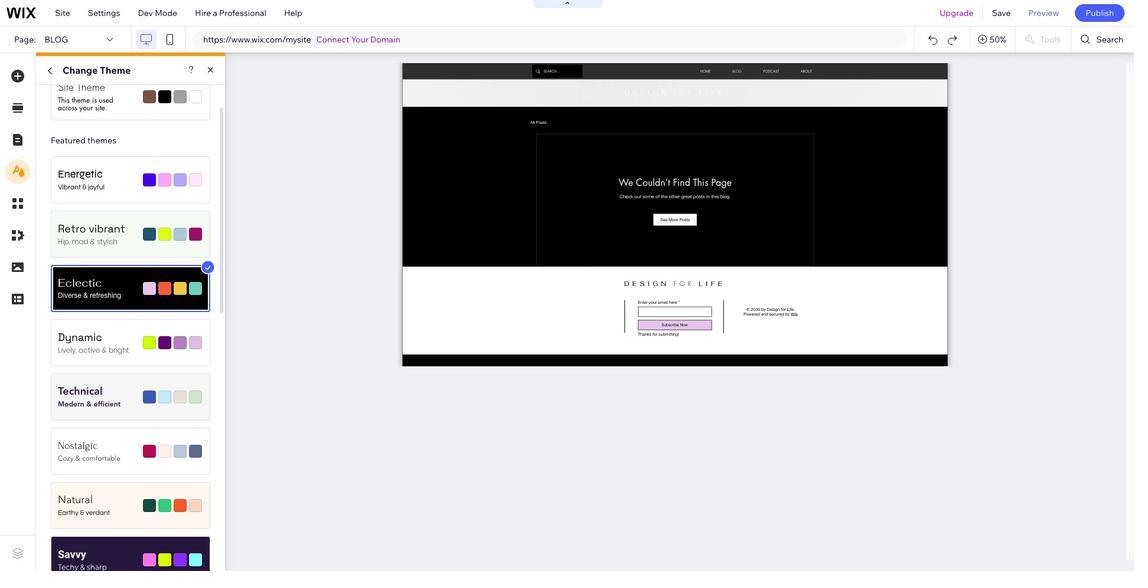Task type: locate. For each thing, give the bounding box(es) containing it.
cozy
[[58, 455, 73, 463]]

& left bright
[[102, 346, 107, 356]]

connect
[[316, 34, 349, 45]]

& inside nostalgic cozy & comfortable
[[75, 455, 80, 463]]

tools button
[[1016, 27, 1072, 53]]

& inside technical modern & efficient
[[86, 401, 92, 409]]

site up blog
[[55, 8, 70, 18]]

theme up is
[[77, 81, 105, 94]]

featured
[[51, 135, 86, 146]]

tools
[[1040, 34, 1061, 45]]

is
[[92, 95, 97, 105]]

theme
[[72, 95, 90, 105]]

& inside "energetic vibrant & joyful"
[[82, 184, 86, 191]]

1 vertical spatial theme
[[77, 81, 105, 94]]

site inside site theme this theme is used across your site.
[[58, 81, 74, 94]]

0 vertical spatial site
[[55, 8, 70, 18]]

comfortable
[[82, 455, 120, 463]]

& for technical
[[86, 401, 92, 409]]

& inside eclectic diverse & refreshing
[[84, 292, 88, 300]]

help
[[284, 8, 302, 18]]

across
[[58, 103, 77, 113]]

theme inside site theme this theme is used across your site.
[[77, 81, 105, 94]]

https://www.wix.com/mysite connect your domain
[[203, 34, 400, 45]]

& right cozy
[[75, 455, 80, 463]]

hire a professional
[[195, 8, 266, 18]]

& left joyful
[[82, 184, 86, 191]]

savvy
[[58, 549, 86, 561]]

your
[[79, 103, 93, 113]]

mode
[[155, 8, 177, 18]]

1 vertical spatial site
[[58, 81, 74, 94]]

& inside the retro vibrant hip, mod & stylish
[[90, 237, 95, 247]]

natural earthy & verdant
[[58, 494, 110, 518]]

eclectic diverse & refreshing
[[58, 277, 121, 300]]

energetic
[[58, 168, 103, 181]]

save button
[[984, 0, 1020, 26]]

& down technical
[[86, 401, 92, 409]]

dynamic lively, active & bright
[[58, 331, 129, 356]]

blog
[[45, 34, 68, 45]]

& down eclectic
[[84, 292, 88, 300]]

verdant
[[86, 510, 110, 518]]

efficient
[[94, 401, 121, 409]]

used
[[99, 95, 113, 105]]

0 vertical spatial theme
[[100, 64, 131, 76]]

dynamic
[[58, 331, 102, 344]]

preview button
[[1020, 0, 1068, 26]]

hip,
[[58, 237, 70, 247]]

theme
[[100, 64, 131, 76], [77, 81, 105, 94]]

preview
[[1029, 8, 1059, 18]]

& inside the dynamic lively, active & bright
[[102, 346, 107, 356]]

vibrant
[[58, 184, 81, 191]]

& right the "earthy"
[[80, 510, 84, 518]]

site
[[55, 8, 70, 18], [58, 81, 74, 94]]

themes
[[87, 135, 116, 146]]

&
[[82, 184, 86, 191], [90, 237, 95, 247], [84, 292, 88, 300], [102, 346, 107, 356], [86, 401, 92, 409], [75, 455, 80, 463], [80, 510, 84, 518]]

& inside natural earthy & verdant
[[80, 510, 84, 518]]

change
[[63, 64, 98, 76]]

& right the mod
[[90, 237, 95, 247]]

nostalgic cozy & comfortable
[[58, 441, 120, 463]]

site up this
[[58, 81, 74, 94]]

theme up used
[[100, 64, 131, 76]]

featured themes
[[51, 135, 116, 146]]

refreshing
[[90, 292, 121, 300]]



Task type: describe. For each thing, give the bounding box(es) containing it.
your
[[351, 34, 369, 45]]

retro
[[58, 222, 86, 236]]

dev mode
[[138, 8, 177, 18]]

hire
[[195, 8, 211, 18]]

50% button
[[971, 27, 1015, 53]]

site for site
[[55, 8, 70, 18]]

search
[[1097, 34, 1124, 45]]

a
[[213, 8, 217, 18]]

site.
[[95, 103, 107, 113]]

active
[[79, 346, 100, 356]]

technical
[[58, 385, 103, 398]]

energetic vibrant & joyful
[[58, 168, 105, 191]]

theme for site
[[77, 81, 105, 94]]

theme for change
[[100, 64, 131, 76]]

settings
[[88, 8, 120, 18]]

earthy
[[58, 510, 79, 518]]

diverse
[[58, 292, 82, 300]]

mod
[[72, 237, 88, 247]]

savvy button
[[51, 537, 210, 572]]

& for nostalgic
[[75, 455, 80, 463]]

50%
[[990, 34, 1007, 45]]

this
[[58, 95, 70, 105]]

joyful
[[88, 184, 105, 191]]

https://www.wix.com/mysite
[[203, 34, 311, 45]]

& for eclectic
[[84, 292, 88, 300]]

save
[[992, 8, 1011, 18]]

technical modern & efficient
[[58, 385, 121, 409]]

search button
[[1072, 27, 1135, 53]]

vibrant
[[89, 222, 125, 236]]

professional
[[219, 8, 266, 18]]

publish
[[1086, 8, 1114, 18]]

eclectic
[[58, 277, 102, 290]]

domain
[[371, 34, 400, 45]]

publish button
[[1075, 4, 1125, 22]]

natural
[[58, 494, 93, 507]]

bright
[[109, 346, 129, 356]]

nostalgic
[[58, 441, 97, 452]]

& for energetic
[[82, 184, 86, 191]]

lively,
[[58, 346, 77, 356]]

site theme this theme is used across your site.
[[58, 81, 113, 113]]

site for site theme this theme is used across your site.
[[58, 81, 74, 94]]

& for natural
[[80, 510, 84, 518]]

modern
[[58, 401, 84, 409]]

change theme
[[63, 64, 131, 76]]

retro vibrant hip, mod & stylish
[[58, 222, 125, 247]]

upgrade
[[940, 8, 974, 18]]

dev
[[138, 8, 153, 18]]

stylish
[[97, 237, 118, 247]]



Task type: vqa. For each thing, say whether or not it's contained in the screenshot.
Nostalgic &
yes



